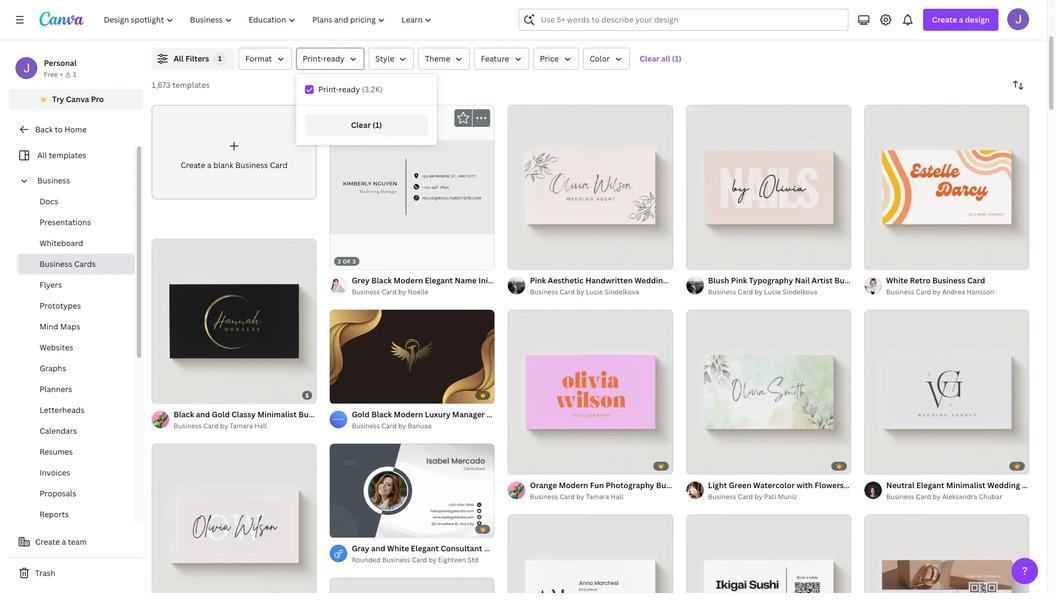 Task type: vqa. For each thing, say whether or not it's contained in the screenshot.


Task type: locate. For each thing, give the bounding box(es) containing it.
of for white retro business card
[[877, 257, 885, 265]]

0 horizontal spatial wedding
[[635, 275, 667, 286]]

format button
[[239, 48, 292, 70]]

black white simple light food qr code business card image
[[686, 515, 851, 594], [330, 578, 495, 594]]

0 horizontal spatial business card by lucie sindelkova link
[[530, 287, 673, 298]]

print-ready (3.2k)
[[318, 84, 383, 95]]

0 vertical spatial clear
[[640, 53, 660, 64]]

shipping
[[713, 23, 745, 33]]

conscious,
[[463, 23, 503, 33]]

business card by tamara hall link down the classy
[[174, 421, 317, 432]]

andrea
[[942, 288, 965, 297]]

templates down back to home
[[49, 150, 86, 160]]

wedding left "agent"
[[635, 275, 667, 286]]

0 vertical spatial elegant
[[425, 275, 453, 286]]

3 for black and gold classy minimalist business card
[[174, 391, 178, 399]]

sindelkova for typography
[[783, 288, 817, 297]]

and for black and gold classy minimalist business card business card by tamara hall
[[196, 409, 210, 420]]

0 vertical spatial business card by tamara hall link
[[174, 421, 317, 432]]

business card by lucie sindelkova link down "handwritten"
[[530, 287, 673, 298]]

business card by tamara hall link
[[174, 421, 317, 432], [530, 492, 673, 503]]

1 of 2 link for modern
[[330, 310, 495, 404]]

0 horizontal spatial a
[[62, 537, 66, 547]]

0 vertical spatial wedding
[[635, 275, 667, 286]]

home
[[65, 124, 87, 135]]

0 vertical spatial ready
[[324, 53, 345, 64]]

1 vertical spatial to
[[55, 124, 63, 135]]

planners link
[[18, 379, 135, 400]]

pink inside 'blush pink typography nail artist business card business card by lucie sindelkova'
[[731, 275, 747, 286]]

3 for blush pink typography nail artist business card
[[709, 257, 712, 265]]

1 2 from the top
[[352, 391, 356, 399]]

0 horizontal spatial clear
[[351, 120, 371, 130]]

1 horizontal spatial white
[[886, 275, 908, 286]]

elegant up business card by noelle link
[[425, 275, 453, 286]]

by inside white retro business card business card by andrea hansson
[[933, 288, 941, 297]]

all templates
[[37, 150, 86, 160]]

rounded right consultant
[[484, 544, 518, 554]]

1 vertical spatial 1 of 2
[[338, 526, 356, 533]]

1 of 3 for blush
[[694, 257, 712, 265]]

1 of 2 for gold
[[338, 391, 356, 399]]

1 sindelkova from the left
[[605, 288, 639, 297]]

noelle
[[408, 288, 428, 297]]

1 horizontal spatial black white simple light food qr code business card image
[[686, 515, 851, 594]]

artist
[[812, 275, 833, 286]]

2 1 of 2 link from the top
[[330, 444, 495, 539]]

presentations link
[[18, 212, 135, 233]]

0 vertical spatial hall
[[254, 421, 267, 431]]

all left filters
[[174, 53, 184, 64]]

docs link
[[18, 191, 135, 212]]

modern left fun
[[559, 481, 588, 491]]

0 vertical spatial print-
[[303, 53, 324, 64]]

2 1 of 2 from the top
[[338, 526, 356, 533]]

0 vertical spatial create
[[932, 14, 957, 25]]

print- for print-ready
[[303, 53, 324, 64]]

cream black minimalist modern monogram letter initial business card image
[[508, 515, 673, 594]]

1 horizontal spatial create
[[181, 160, 205, 170]]

(1) right all
[[672, 53, 682, 64]]

and for fast and free standard shipping
[[644, 23, 658, 33]]

and inside black and gold classy minimalist business card business card by tamara hall
[[196, 409, 210, 420]]

0 vertical spatial 1 of 2 link
[[330, 310, 495, 404]]

neutral elegant minimalist wedding agency  b link
[[886, 480, 1055, 492]]

a left blank
[[207, 160, 211, 170]]

wedding for agent
[[635, 275, 667, 286]]

1 1 of 2 link from the top
[[330, 310, 495, 404]]

all down 'back'
[[37, 150, 47, 160]]

1 horizontal spatial (1)
[[672, 53, 682, 64]]

create inside button
[[35, 537, 60, 547]]

0 vertical spatial 1 of 2
[[338, 391, 356, 399]]

1 vertical spatial elegant
[[917, 481, 945, 491]]

0 vertical spatial minimalist
[[257, 409, 297, 420]]

pink
[[530, 275, 546, 286], [731, 275, 747, 286]]

gold
[[212, 409, 230, 420], [352, 410, 370, 420]]

a left team
[[62, 537, 66, 547]]

a inside button
[[62, 537, 66, 547]]

templates down the all filters
[[172, 80, 210, 90]]

pink right blush
[[731, 275, 747, 286]]

proposals link
[[18, 484, 135, 505]]

clear (1) button
[[305, 114, 428, 136]]

sindelkova for handwritten
[[605, 288, 639, 297]]

white retro business card link
[[886, 275, 994, 287]]

elegant up rounded business card by eighteen std link
[[411, 544, 439, 554]]

handwritten
[[586, 275, 633, 286]]

by left banuaa
[[398, 422, 406, 431]]

lucie inside pink aesthetic handwritten wedding agent business card business card by lucie sindelkova
[[586, 288, 603, 297]]

clear all (1)
[[640, 53, 682, 64]]

business card by noelle link
[[352, 287, 495, 298]]

1 vertical spatial rounded
[[352, 556, 381, 565]]

3 for light green watercolor with flowers business card
[[709, 462, 712, 470]]

try canva pro
[[52, 94, 104, 104]]

of for neutral elegant minimalist wedding agency  b
[[877, 462, 885, 470]]

tamara down the classy
[[230, 421, 253, 431]]

0 horizontal spatial white
[[387, 544, 409, 554]]

graphs
[[40, 363, 66, 374]]

2 up gray
[[352, 526, 356, 533]]

1 of 3 for light
[[694, 462, 712, 470]]

design
[[965, 14, 990, 25]]

2 business card by lucie sindelkova link from the left
[[708, 287, 851, 298]]

lucie down 'typography'
[[764, 288, 781, 297]]

1 pink from the left
[[530, 275, 546, 286]]

1 of 3 link for minimalist
[[864, 310, 1029, 475]]

elegant up business card by aleksandra chubar 'link'
[[917, 481, 945, 491]]

ready inside 'button'
[[324, 53, 345, 64]]

and left the classy
[[196, 409, 210, 420]]

2 pink from the left
[[731, 275, 747, 286]]

1 horizontal spatial pink
[[731, 275, 747, 286]]

a for blank
[[207, 160, 211, 170]]

2 vertical spatial create
[[35, 537, 60, 547]]

to right the easy
[[304, 23, 312, 33]]

1 vertical spatial modern
[[394, 410, 423, 420]]

black and gold classy minimalist business card image
[[152, 239, 317, 404]]

1 vertical spatial templates
[[49, 150, 86, 160]]

0 horizontal spatial create
[[35, 537, 60, 547]]

websites
[[40, 342, 73, 353]]

(1) down (3.2k)
[[373, 120, 382, 130]]

websites link
[[18, 337, 135, 358]]

manager
[[452, 410, 485, 420]]

0 vertical spatial modern
[[394, 275, 423, 286]]

print- for print-ready (3.2k)
[[318, 84, 339, 95]]

1 of 3 link for business
[[864, 105, 1029, 270]]

canva
[[66, 94, 89, 104]]

whiteboard
[[40, 238, 83, 248]]

color button
[[583, 48, 630, 70]]

1 of 3 link for typography
[[686, 105, 851, 270]]

by down aesthetic
[[577, 288, 584, 297]]

0 vertical spatial rounded
[[484, 544, 518, 554]]

try
[[52, 94, 64, 104]]

print- inside 'button'
[[303, 53, 324, 64]]

black inside 'grey black modern elegant name initials monogram business card business card by noelle'
[[371, 275, 392, 286]]

of for orange modern fun photography business card
[[521, 462, 529, 470]]

black inside gold black modern luxury manager area business card business card by banuaa
[[372, 410, 392, 420]]

1 horizontal spatial minimalist
[[946, 481, 986, 491]]

muniz
[[778, 493, 797, 502]]

a
[[959, 14, 963, 25], [207, 160, 211, 170], [62, 537, 66, 547]]

proposals
[[40, 489, 76, 499]]

1 lucie from the left
[[586, 288, 603, 297]]

0 horizontal spatial pink
[[530, 275, 546, 286]]

0 horizontal spatial lucie
[[586, 288, 603, 297]]

0 vertical spatial tamara
[[230, 421, 253, 431]]

planners
[[40, 384, 72, 395]]

create left blank
[[181, 160, 205, 170]]

to right 'back'
[[55, 124, 63, 135]]

modern inside 'grey black modern elegant name initials monogram business card business card by noelle'
[[394, 275, 423, 286]]

2
[[352, 391, 356, 399], [352, 526, 356, 533]]

1 business card by lucie sindelkova link from the left
[[530, 287, 673, 298]]

landscape
[[574, 544, 615, 554]]

by down 'black and gold classy minimalist business card' link
[[220, 421, 228, 431]]

elegant
[[425, 275, 453, 286], [917, 481, 945, 491], [411, 544, 439, 554]]

1 horizontal spatial gold
[[352, 410, 370, 420]]

ready for print-ready (3.2k)
[[339, 84, 360, 95]]

hall down orange modern fun photography business card link
[[611, 493, 623, 502]]

1 of 2 for gray
[[338, 526, 356, 533]]

hall down 'black and gold classy minimalist business card' link
[[254, 421, 267, 431]]

and right gray
[[371, 544, 385, 554]]

1 horizontal spatial to
[[304, 23, 312, 33]]

1 horizontal spatial sindelkova
[[783, 288, 817, 297]]

lucie inside 'blush pink typography nail artist business card business card by lucie sindelkova'
[[764, 288, 781, 297]]

prints
[[552, 23, 574, 33]]

ready down easy to create and customize
[[324, 53, 345, 64]]

by down orange modern fun photography business card link
[[577, 493, 584, 502]]

0 horizontal spatial to
[[55, 124, 63, 135]]

1 horizontal spatial business card by tamara hall link
[[530, 492, 673, 503]]

0 horizontal spatial all
[[37, 150, 47, 160]]

1 1 of 2 from the top
[[338, 391, 356, 399]]

1 of 2 up gray
[[338, 526, 356, 533]]

2 vertical spatial modern
[[559, 481, 588, 491]]

elegant for gray and white elegant consultant rounded business card landscape
[[411, 544, 439, 554]]

1 for black and gold classy minimalist business card
[[159, 391, 163, 399]]

white inside white retro business card business card by andrea hansson
[[886, 275, 908, 286]]

2 vertical spatial elegant
[[411, 544, 439, 554]]

2 for gold
[[352, 391, 356, 399]]

by inside 'blush pink typography nail artist business card business card by lucie sindelkova'
[[755, 288, 763, 297]]

print-
[[303, 53, 324, 64], [318, 84, 339, 95]]

tamara
[[230, 421, 253, 431], [586, 493, 609, 502]]

light green watercolor with flowers business card image
[[686, 310, 851, 475]]

1 vertical spatial 1 of 2 link
[[330, 444, 495, 539]]

by left eighteen
[[429, 556, 437, 565]]

1 vertical spatial print-
[[318, 84, 339, 95]]

Search search field
[[541, 9, 842, 30]]

1 vertical spatial minimalist
[[946, 481, 986, 491]]

back to home
[[35, 124, 87, 135]]

1 of 3 link for fun
[[508, 310, 673, 475]]

gray
[[352, 544, 369, 554]]

0 horizontal spatial hall
[[254, 421, 267, 431]]

create left design
[[932, 14, 957, 25]]

flyers
[[40, 280, 62, 290]]

tamara down fun
[[586, 493, 609, 502]]

1 horizontal spatial templates
[[172, 80, 210, 90]]

None search field
[[519, 9, 849, 31]]

of for gray and white elegant consultant rounded business card landscape
[[342, 526, 351, 533]]

create for create a team
[[35, 537, 60, 547]]

minimalist right the classy
[[257, 409, 297, 420]]

by down white retro business card link
[[933, 288, 941, 297]]

modern inside orange modern fun photography business card business card by tamara hall
[[559, 481, 588, 491]]

wedding inside pink aesthetic handwritten wedding agent business card business card by lucie sindelkova
[[635, 275, 667, 286]]

Sort by button
[[1007, 74, 1029, 96]]

wedding up chubar
[[988, 481, 1020, 491]]

business card by lucie sindelkova link
[[530, 287, 673, 298], [708, 287, 851, 298]]

wedding inside neutral elegant minimalist wedding agency  b business card by aleksandra chubar
[[988, 481, 1020, 491]]

0 vertical spatial (1)
[[672, 53, 682, 64]]

0 vertical spatial to
[[304, 23, 312, 33]]

clear (1)
[[351, 120, 382, 130]]

1 vertical spatial (1)
[[373, 120, 382, 130]]

lucie for handwritten
[[586, 288, 603, 297]]

pink aesthetic handwritten wedding agent business card link
[[530, 275, 746, 287]]

3 for white retro business card
[[887, 257, 890, 265]]

modern inside gold black modern luxury manager area business card business card by banuaa
[[394, 410, 423, 420]]

1 vertical spatial wedding
[[988, 481, 1020, 491]]

1 horizontal spatial a
[[207, 160, 211, 170]]

1 of 3 for white
[[872, 257, 890, 265]]

and inside gray and white elegant consultant rounded business card landscape rounded business card by eighteen std
[[371, 544, 385, 554]]

card inside neutral elegant minimalist wedding agency  b business card by aleksandra chubar
[[916, 493, 931, 502]]

ready left (3.2k)
[[339, 84, 360, 95]]

blush pink typography nail artist business card image
[[686, 105, 851, 270]]

photography
[[606, 481, 654, 491]]

all for all templates
[[37, 150, 47, 160]]

0 horizontal spatial business card by tamara hall link
[[174, 421, 317, 432]]

3 for orange modern fun photography business card
[[530, 462, 534, 470]]

grey black modern elegant name initials monogram business card - page 2 image
[[330, 140, 495, 235]]

card
[[270, 160, 288, 170], [583, 275, 601, 286], [728, 275, 746, 286], [870, 275, 887, 286], [967, 275, 985, 286], [382, 288, 397, 297], [560, 288, 575, 297], [738, 288, 753, 297], [916, 288, 931, 297], [333, 409, 351, 420], [541, 410, 559, 420], [203, 421, 219, 431], [382, 422, 397, 431], [691, 481, 709, 491], [881, 481, 899, 491], [560, 493, 575, 502], [738, 493, 753, 502], [916, 493, 931, 502], [555, 544, 573, 554], [412, 556, 427, 565]]

business link
[[33, 170, 128, 191]]

modern for elegant
[[394, 275, 423, 286]]

0 vertical spatial 2
[[352, 391, 356, 399]]

2 right $
[[352, 391, 356, 399]]

0 horizontal spatial templates
[[49, 150, 86, 160]]

create
[[932, 14, 957, 25], [181, 160, 205, 170], [35, 537, 60, 547]]

templates
[[172, 80, 210, 90], [49, 150, 86, 160]]

clear left all
[[640, 53, 660, 64]]

area
[[487, 410, 504, 420]]

0 horizontal spatial gold
[[212, 409, 230, 420]]

1 for gray and white elegant consultant rounded business card landscape
[[338, 526, 341, 533]]

a inside dropdown button
[[959, 14, 963, 25]]

1 for pink aesthetic handwritten wedding agent business card
[[516, 257, 519, 265]]

elegant inside 'grey black modern elegant name initials monogram business card business card by noelle'
[[425, 275, 453, 286]]

1 horizontal spatial business card by lucie sindelkova link
[[708, 287, 851, 298]]

lucie down "handwritten"
[[586, 288, 603, 297]]

1 of 2 right $
[[338, 391, 356, 399]]

sindelkova inside pink aesthetic handwritten wedding agent business card business card by lucie sindelkova
[[605, 288, 639, 297]]

1 vertical spatial business card by tamara hall link
[[530, 492, 673, 503]]

black for grey
[[371, 275, 392, 286]]

2 2 from the top
[[352, 526, 356, 533]]

3 for pink aesthetic handwritten wedding agent business card
[[530, 257, 534, 265]]

business card by lucie sindelkova link for typography
[[708, 287, 851, 298]]

white retro business card business card by andrea hansson
[[886, 275, 994, 297]]

rounded down gray
[[352, 556, 381, 565]]

white up rounded business card by eighteen std link
[[387, 544, 409, 554]]

0 horizontal spatial minimalist
[[257, 409, 297, 420]]

1 horizontal spatial tamara
[[586, 493, 609, 502]]

2 sindelkova from the left
[[783, 288, 817, 297]]

gold black modern luxury manager area business card image
[[330, 310, 495, 404]]

sindelkova down "handwritten"
[[605, 288, 639, 297]]

minimalist inside neutral elegant minimalist wedding agency  b business card by aleksandra chubar
[[946, 481, 986, 491]]

by inside neutral elegant minimalist wedding agency  b business card by aleksandra chubar
[[933, 493, 941, 502]]

2 vertical spatial a
[[62, 537, 66, 547]]

and left free
[[644, 23, 658, 33]]

by inside light green watercolor with flowers business card business card by pati muniz
[[755, 493, 763, 502]]

0 vertical spatial a
[[959, 14, 963, 25]]

1 vertical spatial create
[[181, 160, 205, 170]]

by inside orange modern fun photography business card business card by tamara hall
[[577, 493, 584, 502]]

1 vertical spatial white
[[387, 544, 409, 554]]

1 of 3 link for handwritten
[[508, 105, 673, 270]]

aleksandra
[[942, 493, 977, 502]]

modern up banuaa
[[394, 410, 423, 420]]

modern up noelle
[[394, 275, 423, 286]]

flowers
[[815, 481, 844, 491]]

1 horizontal spatial clear
[[640, 53, 660, 64]]

lucie
[[586, 288, 603, 297], [764, 288, 781, 297]]

business card by lucie sindelkova link down 'typography'
[[708, 287, 851, 298]]

minimalist up aleksandra
[[946, 481, 986, 491]]

1 vertical spatial all
[[37, 150, 47, 160]]

white
[[886, 275, 908, 286], [387, 544, 409, 554]]

by left "pati"
[[755, 493, 763, 502]]

pink left aesthetic
[[530, 275, 546, 286]]

by left noelle
[[398, 288, 406, 297]]

black
[[371, 275, 392, 286], [174, 409, 194, 420], [372, 410, 392, 420]]

print- down print-ready 'button'
[[318, 84, 339, 95]]

0 horizontal spatial tamara
[[230, 421, 253, 431]]

business card by tamara hall link down fun
[[530, 492, 673, 503]]

sindelkova inside 'blush pink typography nail artist business card business card by lucie sindelkova'
[[783, 288, 817, 297]]

all
[[661, 53, 670, 64]]

elegant inside neutral elegant minimalist wedding agency  b business card by aleksandra chubar
[[917, 481, 945, 491]]

0 horizontal spatial sindelkova
[[605, 288, 639, 297]]

templates for 1,673 templates
[[172, 80, 210, 90]]

(1) inside the clear all (1) button
[[672, 53, 682, 64]]

tamara inside orange modern fun photography business card business card by tamara hall
[[586, 493, 609, 502]]

create for create a design
[[932, 14, 957, 25]]

0 vertical spatial all
[[174, 53, 184, 64]]

guarantee
[[876, 23, 914, 33]]

of
[[521, 257, 529, 265], [699, 257, 707, 265], [877, 257, 885, 265], [343, 258, 351, 266], [164, 391, 172, 399], [342, 391, 351, 399], [521, 462, 529, 470], [699, 462, 707, 470], [877, 462, 885, 470], [342, 526, 351, 533]]

high-
[[505, 23, 524, 33]]

jacob simon image
[[1007, 8, 1029, 30]]

ready for print-ready
[[324, 53, 345, 64]]

0 vertical spatial white
[[886, 275, 908, 286]]

create a team
[[35, 537, 87, 547]]

of for blush pink typography nail artist business card
[[699, 257, 707, 265]]

create down the reports
[[35, 537, 60, 547]]

1 vertical spatial a
[[207, 160, 211, 170]]

1 horizontal spatial lucie
[[764, 288, 781, 297]]

business
[[235, 160, 268, 170], [37, 175, 70, 186], [40, 259, 72, 269], [548, 275, 581, 286], [693, 275, 726, 286], [835, 275, 868, 286], [933, 275, 966, 286], [352, 288, 380, 297], [530, 288, 558, 297], [708, 288, 736, 297], [886, 288, 914, 297], [299, 409, 332, 420], [506, 410, 539, 420], [174, 421, 202, 431], [352, 422, 380, 431], [656, 481, 689, 491], [846, 481, 879, 491], [530, 493, 558, 502], [708, 493, 736, 502], [886, 493, 914, 502], [520, 544, 553, 554], [382, 556, 410, 565]]

rounded
[[484, 544, 518, 554], [352, 556, 381, 565]]

1 vertical spatial ready
[[339, 84, 360, 95]]

2 horizontal spatial a
[[959, 14, 963, 25]]

1 vertical spatial clear
[[351, 120, 371, 130]]

minimalist inside black and gold classy minimalist business card business card by tamara hall
[[257, 409, 297, 420]]

a left design
[[959, 14, 963, 25]]

1 vertical spatial hall
[[611, 493, 623, 502]]

create inside dropdown button
[[932, 14, 957, 25]]

by inside gray and white elegant consultant rounded business card landscape rounded business card by eighteen std
[[429, 556, 437, 565]]

0 horizontal spatial (1)
[[373, 120, 382, 130]]

1 of 3 for pink
[[516, 257, 534, 265]]

1 horizontal spatial rounded
[[484, 544, 518, 554]]

clear down print-ready (3.2k)
[[351, 120, 371, 130]]

white inside gray and white elegant consultant rounded business card landscape rounded business card by eighteen std
[[387, 544, 409, 554]]

fun
[[590, 481, 604, 491]]

print- down create at left
[[303, 53, 324, 64]]

1 vertical spatial tamara
[[586, 493, 609, 502]]

clear
[[640, 53, 660, 64], [351, 120, 371, 130]]

3 for neutral elegant minimalist wedding agency  b
[[887, 462, 890, 470]]

2 horizontal spatial create
[[932, 14, 957, 25]]

of for light green watercolor with flowers business card
[[699, 462, 707, 470]]

1 horizontal spatial wedding
[[988, 481, 1020, 491]]

by down 'typography'
[[755, 288, 763, 297]]

resumes
[[40, 447, 73, 457]]

white left retro
[[886, 275, 908, 286]]

2 lucie from the left
[[764, 288, 781, 297]]

(1) inside clear (1) button
[[373, 120, 382, 130]]

elegant for grey black modern elegant name initials monogram business card
[[425, 275, 453, 286]]

0 vertical spatial templates
[[172, 80, 210, 90]]

and for gray and white elegant consultant rounded business card landscape rounded business card by eighteen std
[[371, 544, 385, 554]]

grey
[[352, 275, 370, 286]]

by inside black and gold classy minimalist business card business card by tamara hall
[[220, 421, 228, 431]]

1 vertical spatial 2
[[352, 526, 356, 533]]

by left aleksandra
[[933, 493, 941, 502]]

1 horizontal spatial hall
[[611, 493, 623, 502]]

elegant inside gray and white elegant consultant rounded business card landscape rounded business card by eighteen std
[[411, 544, 439, 554]]

sindelkova down blush pink typography nail artist business card link
[[783, 288, 817, 297]]

maps
[[60, 322, 80, 332]]

by inside pink aesthetic handwritten wedding agent business card business card by lucie sindelkova
[[577, 288, 584, 297]]

reports link
[[18, 505, 135, 525]]

1 horizontal spatial all
[[174, 53, 184, 64]]



Task type: describe. For each thing, give the bounding box(es) containing it.
gray and white elegant consultant rounded business card landscape image
[[330, 444, 495, 539]]

templates for all templates
[[49, 150, 86, 160]]

neutral elegant minimalist wedding agency  b business card by aleksandra chubar
[[886, 481, 1055, 502]]

top level navigation element
[[97, 9, 442, 31]]

blank
[[213, 160, 233, 170]]

business card by lucie sindelkova link for handwritten
[[530, 287, 673, 298]]

agency
[[1022, 481, 1050, 491]]

by inside gold black modern luxury manager area business card business card by banuaa
[[398, 422, 406, 431]]

feature
[[481, 53, 509, 64]]

format
[[245, 53, 272, 64]]

b
[[1052, 481, 1055, 491]]

1 for neutral elegant minimalist wedding agency  b
[[872, 462, 875, 470]]

and right create at left
[[339, 23, 353, 33]]

black and gold classy minimalist business card link
[[174, 409, 351, 421]]

business card by aleksandra chubar link
[[886, 492, 1029, 503]]

business card by banuaa link
[[352, 421, 495, 432]]

quality
[[524, 23, 550, 33]]

gold black modern luxury manager area business card business card by banuaa
[[352, 410, 559, 431]]

pink aesthetic handwritten wedding agent business card image
[[508, 105, 673, 270]]

back
[[35, 124, 53, 135]]

beauty & retail loyalty card in ash grey brown photo-centric style image
[[864, 515, 1029, 594]]

modern for luxury
[[394, 410, 423, 420]]

light green watercolor with flowers business card business card by pati muniz
[[708, 481, 899, 502]]

create a blank business card
[[181, 160, 288, 170]]

3 for grey black modern elegant name initials monogram business card
[[353, 258, 356, 266]]

chubar
[[979, 493, 1003, 502]]

clear for clear all (1)
[[640, 53, 660, 64]]

a for team
[[62, 537, 66, 547]]

grey black modern elegant name initials monogram business card link
[[352, 275, 601, 287]]

orange
[[530, 481, 557, 491]]

wedding for agency
[[988, 481, 1020, 491]]

1 for blush pink typography nail artist business card
[[694, 257, 697, 265]]

clear all (1) button
[[634, 48, 687, 70]]

create a team button
[[9, 531, 143, 553]]

tamara inside black and gold classy minimalist business card business card by tamara hall
[[230, 421, 253, 431]]

theme button
[[419, 48, 470, 70]]

whiteboard link
[[18, 233, 135, 254]]

flyers link
[[18, 275, 135, 296]]

create a blank business card element
[[152, 105, 317, 199]]

trash link
[[9, 563, 143, 585]]

eco-
[[446, 23, 463, 33]]

docs
[[40, 196, 58, 207]]

all for all filters
[[174, 53, 184, 64]]

hall inside orange modern fun photography business card business card by tamara hall
[[611, 493, 623, 502]]

monogram
[[506, 275, 546, 286]]

create for create a blank business card
[[181, 160, 205, 170]]

light green watercolor with flowers business card link
[[708, 480, 899, 492]]

lucie for typography
[[764, 288, 781, 297]]

filters
[[185, 53, 209, 64]]

aesthetic
[[548, 275, 584, 286]]

(3.2k)
[[362, 84, 383, 95]]

business inside neutral elegant minimalist wedding agency  b business card by aleksandra chubar
[[886, 493, 914, 502]]

•
[[60, 70, 63, 79]]

1 of 3 link for gold
[[152, 239, 317, 404]]

all filters
[[174, 53, 209, 64]]

0 horizontal spatial black white simple light food qr code business card image
[[330, 578, 495, 594]]

letterheads link
[[18, 400, 135, 421]]

1 for orange modern fun photography business card
[[516, 462, 519, 470]]

pink inside pink aesthetic handwritten wedding agent business card business card by lucie sindelkova
[[530, 275, 546, 286]]

light
[[708, 481, 727, 491]]

1 of 3 for black
[[159, 391, 178, 399]]

to for back
[[55, 124, 63, 135]]

grey black modern elegant name initials monogram business card business card by noelle
[[352, 275, 601, 297]]

orange modern fun photography business card business card by tamara hall
[[530, 481, 709, 502]]

blush pink typography nail artist business card link
[[708, 275, 887, 287]]

$
[[305, 392, 309, 399]]

0 horizontal spatial rounded
[[352, 556, 381, 565]]

gold inside gold black modern luxury manager area business card business card by banuaa
[[352, 410, 370, 420]]

hansson
[[967, 288, 994, 297]]

easy to create and customize
[[285, 23, 394, 33]]

color
[[590, 53, 610, 64]]

gold inside black and gold classy minimalist business card business card by tamara hall
[[212, 409, 230, 420]]

graphs link
[[18, 358, 135, 379]]

eighteen
[[438, 556, 466, 565]]

2 for gray
[[352, 526, 356, 533]]

business card by tamara hall link for classy
[[174, 421, 317, 432]]

presentations
[[40, 217, 91, 228]]

of for grey black modern elegant name initials monogram business card
[[343, 258, 351, 266]]

standard
[[677, 23, 711, 33]]

team
[[68, 537, 87, 547]]

pati
[[764, 493, 776, 502]]

gray and white elegant consultant rounded business card landscape link
[[352, 543, 615, 555]]

1 for gold black modern luxury manager area business card
[[338, 391, 341, 399]]

1 of 3 for orange
[[516, 462, 534, 470]]

beige modern business card image
[[152, 444, 317, 594]]

a for design
[[959, 14, 963, 25]]

customize
[[355, 23, 394, 33]]

happiness
[[836, 23, 874, 33]]

style
[[375, 53, 394, 64]]

1 for white retro business card
[[872, 257, 875, 265]]

all templates link
[[15, 145, 128, 166]]

business cards
[[40, 259, 96, 269]]

consultant
[[441, 544, 482, 554]]

price button
[[533, 48, 579, 70]]

black for gold
[[372, 410, 392, 420]]

white retro business card image
[[864, 105, 1029, 270]]

by inside 'grey black modern elegant name initials monogram business card business card by noelle'
[[398, 288, 406, 297]]

clear for clear (1)
[[351, 120, 371, 130]]

1 of 2 link for white
[[330, 444, 495, 539]]

retro
[[910, 275, 931, 286]]

black inside black and gold classy minimalist business card business card by tamara hall
[[174, 409, 194, 420]]

mind maps
[[40, 322, 80, 332]]

pro
[[91, 94, 104, 104]]

neutral elegant minimalist wedding agency  business card image
[[864, 310, 1029, 475]]

create a design
[[932, 14, 990, 25]]

nail
[[795, 275, 810, 286]]

with
[[797, 481, 813, 491]]

personal
[[44, 58, 77, 68]]

orange modern fun photography business card link
[[530, 480, 709, 492]]

customer happiness guarantee
[[797, 23, 914, 33]]

easy
[[285, 23, 302, 33]]

green
[[729, 481, 752, 491]]

of for black and gold classy minimalist business card
[[164, 391, 172, 399]]

1 for light green watercolor with flowers business card
[[694, 462, 697, 470]]

business card by pati muniz link
[[708, 492, 851, 503]]

business card by tamara hall link for photography
[[530, 492, 673, 503]]

mind maps link
[[18, 317, 135, 337]]

1 filter options selected element
[[213, 52, 227, 65]]

prototypes link
[[18, 296, 135, 317]]

watercolor
[[753, 481, 795, 491]]

of for pink aesthetic handwritten wedding agent business card
[[521, 257, 529, 265]]

hall inside black and gold classy minimalist business card business card by tamara hall
[[254, 421, 267, 431]]

orange modern fun photography business card image
[[508, 310, 673, 475]]

of for gold black modern luxury manager area business card
[[342, 391, 351, 399]]

1 of 3 link for watercolor
[[686, 310, 851, 475]]

to for easy
[[304, 23, 312, 33]]

initials
[[479, 275, 504, 286]]

gray and white elegant consultant rounded business card landscape rounded business card by eighteen std
[[352, 544, 615, 565]]

pink aesthetic handwritten wedding agent business card business card by lucie sindelkova
[[530, 275, 746, 297]]

customer
[[797, 23, 834, 33]]

free
[[44, 70, 58, 79]]

calendars link
[[18, 421, 135, 442]]

1 of 3 for neutral
[[872, 462, 890, 470]]

3 of 3 link
[[330, 105, 495, 271]]

banuaa
[[408, 422, 432, 431]]

calendars
[[40, 426, 77, 436]]



